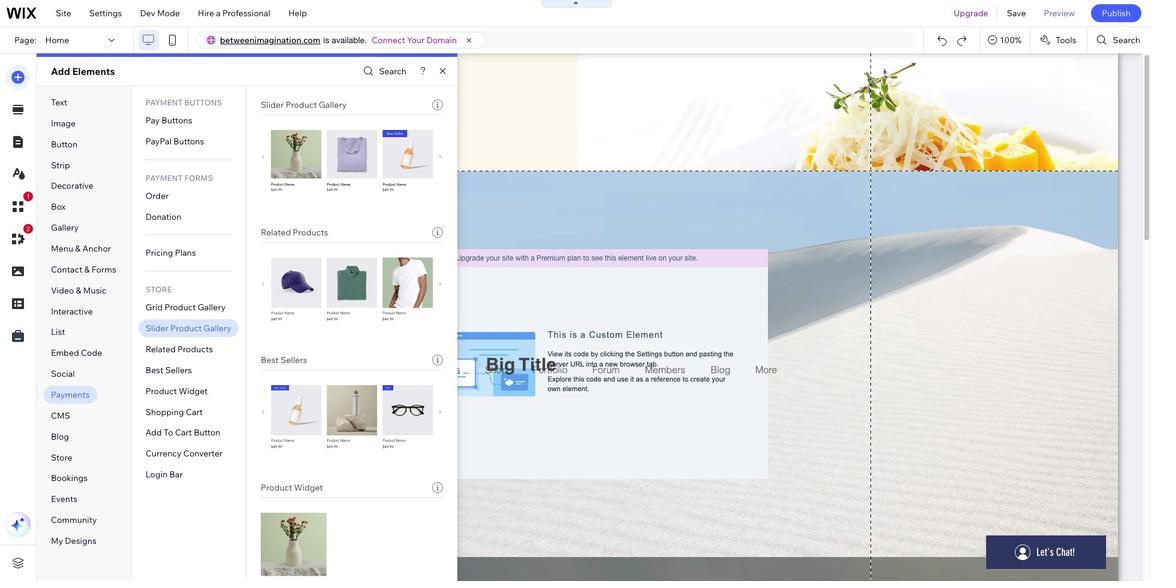Task type: describe. For each thing, give the bounding box(es) containing it.
0 horizontal spatial best sellers
[[146, 365, 192, 376]]

video
[[51, 285, 74, 296]]

0 horizontal spatial product widget
[[146, 386, 208, 397]]

help
[[288, 8, 307, 19]]

shopping
[[146, 407, 184, 418]]

publish
[[1102, 8, 1131, 19]]

add elements
[[51, 65, 115, 77]]

my designs
[[51, 536, 97, 547]]

paypal
[[146, 136, 172, 147]]

paypal buttons
[[146, 136, 204, 147]]

community
[[51, 515, 97, 526]]

payments
[[51, 390, 90, 401]]

0 vertical spatial products
[[293, 227, 328, 238]]

decorative
[[51, 181, 93, 192]]

1 horizontal spatial related products
[[261, 227, 328, 238]]

my
[[51, 536, 63, 547]]

1 horizontal spatial best
[[261, 355, 279, 366]]

buttons for payment buttons
[[184, 98, 222, 107]]

payment for payment buttons
[[146, 98, 183, 107]]

hire a professional
[[198, 8, 270, 19]]

list
[[51, 327, 65, 338]]

available.
[[332, 35, 367, 45]]

contact
[[51, 264, 82, 275]]

donation
[[146, 211, 182, 222]]

100%
[[1000, 35, 1022, 46]]

payment buttons
[[146, 98, 222, 107]]

music
[[83, 285, 106, 296]]

blog
[[51, 432, 69, 442]]

publish button
[[1091, 4, 1142, 22]]

payment for payment forms
[[146, 173, 183, 183]]

0 vertical spatial store
[[146, 285, 172, 295]]

elements
[[72, 65, 115, 77]]

0 horizontal spatial search
[[379, 66, 407, 77]]

converter
[[183, 449, 223, 460]]

contact & forms
[[51, 264, 116, 275]]

menu
[[51, 243, 73, 254]]

connect
[[372, 35, 405, 46]]

a
[[216, 8, 221, 19]]

& for video
[[76, 285, 81, 296]]

site
[[56, 8, 71, 19]]

1 vertical spatial product widget
[[261, 483, 323, 494]]

bar
[[169, 470, 183, 480]]

1 horizontal spatial search button
[[1088, 27, 1151, 53]]

domain
[[427, 35, 457, 46]]

currency converter
[[146, 449, 223, 460]]

0 vertical spatial slider
[[261, 100, 284, 110]]

0 vertical spatial slider product gallery
[[261, 100, 347, 110]]

professional
[[223, 8, 270, 19]]

add for add elements
[[51, 65, 70, 77]]

buttons for paypal buttons
[[174, 136, 204, 147]]

0 horizontal spatial sellers
[[165, 365, 192, 376]]

bookings
[[51, 473, 88, 484]]

anchor
[[82, 243, 111, 254]]

0 horizontal spatial slider
[[146, 323, 169, 334]]

1 vertical spatial search button
[[361, 63, 407, 80]]

buttons for pay buttons
[[162, 115, 192, 126]]

0 horizontal spatial related
[[146, 344, 176, 355]]

embed
[[51, 348, 79, 359]]

to
[[164, 428, 173, 439]]

grid product gallery
[[146, 302, 226, 313]]

0 horizontal spatial store
[[51, 453, 72, 463]]

dev
[[140, 8, 155, 19]]

your
[[407, 35, 425, 46]]

interactive
[[51, 306, 93, 317]]

embed code
[[51, 348, 102, 359]]

code
[[81, 348, 102, 359]]

pricing
[[146, 248, 173, 259]]

add to cart button
[[146, 428, 220, 439]]

image
[[51, 118, 76, 129]]

designs
[[65, 536, 97, 547]]

0 vertical spatial related
[[261, 227, 291, 238]]

1 horizontal spatial best sellers
[[261, 355, 307, 366]]

grid
[[146, 302, 163, 313]]

1 button
[[5, 192, 33, 219]]

0 horizontal spatial slider product gallery
[[146, 323, 231, 334]]

0 horizontal spatial widget
[[179, 386, 208, 397]]

tools button
[[1031, 27, 1087, 53]]

currency
[[146, 449, 182, 460]]

100% button
[[981, 27, 1030, 53]]



Task type: vqa. For each thing, say whether or not it's contained in the screenshot.
leftmost the a
no



Task type: locate. For each thing, give the bounding box(es) containing it.
product
[[286, 100, 317, 110], [165, 302, 196, 313], [170, 323, 202, 334], [146, 386, 177, 397], [261, 483, 292, 494]]

tools
[[1056, 35, 1077, 46]]

search button down connect
[[361, 63, 407, 80]]

button up converter
[[194, 428, 220, 439]]

payment
[[146, 98, 183, 107], [146, 173, 183, 183]]

button down image
[[51, 139, 78, 150]]

betweenimagination.com
[[220, 35, 320, 46]]

search button down publish in the top of the page
[[1088, 27, 1151, 53]]

1 payment from the top
[[146, 98, 183, 107]]

cart
[[186, 407, 203, 418], [175, 428, 192, 439]]

0 vertical spatial button
[[51, 139, 78, 150]]

text
[[51, 97, 67, 108]]

1 horizontal spatial slider product gallery
[[261, 100, 347, 110]]

1 vertical spatial widget
[[294, 483, 323, 494]]

add
[[51, 65, 70, 77], [146, 428, 162, 439]]

2 button
[[5, 224, 33, 252]]

0 vertical spatial cart
[[186, 407, 203, 418]]

plans
[[175, 248, 196, 259]]

add for add to cart button
[[146, 428, 162, 439]]

1
[[26, 193, 30, 200]]

save button
[[998, 0, 1035, 26]]

1 horizontal spatial sellers
[[281, 355, 307, 366]]

0 vertical spatial product widget
[[146, 386, 208, 397]]

search down publish button
[[1113, 35, 1141, 46]]

events
[[51, 494, 77, 505]]

upgrade
[[954, 8, 989, 19]]

0 horizontal spatial related products
[[146, 344, 213, 355]]

0 horizontal spatial add
[[51, 65, 70, 77]]

0 vertical spatial buttons
[[184, 98, 222, 107]]

login bar
[[146, 470, 183, 480]]

1 vertical spatial related products
[[146, 344, 213, 355]]

forms down anchor at top left
[[92, 264, 116, 275]]

mode
[[157, 8, 180, 19]]

1 vertical spatial buttons
[[162, 115, 192, 126]]

buttons down pay buttons at the left
[[174, 136, 204, 147]]

0 vertical spatial widget
[[179, 386, 208, 397]]

gallery
[[319, 100, 347, 110], [51, 223, 79, 233], [198, 302, 226, 313], [204, 323, 231, 334]]

shopping cart
[[146, 407, 203, 418]]

0 vertical spatial add
[[51, 65, 70, 77]]

1 horizontal spatial product widget
[[261, 483, 323, 494]]

1 vertical spatial slider
[[146, 323, 169, 334]]

0 vertical spatial forms
[[184, 173, 213, 183]]

pricing plans
[[146, 248, 196, 259]]

forms down paypal buttons
[[184, 173, 213, 183]]

1 vertical spatial cart
[[175, 428, 192, 439]]

search
[[1113, 35, 1141, 46], [379, 66, 407, 77]]

payment forms
[[146, 173, 213, 183]]

0 horizontal spatial button
[[51, 139, 78, 150]]

store up grid
[[146, 285, 172, 295]]

0 horizontal spatial best
[[146, 365, 163, 376]]

1 horizontal spatial forms
[[184, 173, 213, 183]]

menu & anchor
[[51, 243, 111, 254]]

home
[[45, 35, 69, 46]]

& right menu
[[75, 243, 81, 254]]

cart right to
[[175, 428, 192, 439]]

cart up add to cart button
[[186, 407, 203, 418]]

slider
[[261, 100, 284, 110], [146, 323, 169, 334]]

cms
[[51, 411, 70, 422]]

product widget
[[146, 386, 208, 397], [261, 483, 323, 494]]

preview button
[[1035, 0, 1084, 26]]

1 horizontal spatial slider
[[261, 100, 284, 110]]

hire
[[198, 8, 214, 19]]

settings
[[89, 8, 122, 19]]

social
[[51, 369, 75, 380]]

related products
[[261, 227, 328, 238], [146, 344, 213, 355]]

& for contact
[[84, 264, 90, 275]]

1 vertical spatial related
[[146, 344, 176, 355]]

buttons
[[184, 98, 222, 107], [162, 115, 192, 126], [174, 136, 204, 147]]

store
[[146, 285, 172, 295], [51, 453, 72, 463]]

& for menu
[[75, 243, 81, 254]]

1 vertical spatial products
[[178, 344, 213, 355]]

1 horizontal spatial related
[[261, 227, 291, 238]]

order
[[146, 191, 169, 201]]

pay
[[146, 115, 160, 126]]

2 payment from the top
[[146, 173, 183, 183]]

0 vertical spatial related products
[[261, 227, 328, 238]]

save
[[1007, 8, 1026, 19]]

widget
[[179, 386, 208, 397], [294, 483, 323, 494]]

&
[[75, 243, 81, 254], [84, 264, 90, 275], [76, 285, 81, 296]]

1 horizontal spatial products
[[293, 227, 328, 238]]

slider product gallery
[[261, 100, 347, 110], [146, 323, 231, 334]]

1 vertical spatial add
[[146, 428, 162, 439]]

sellers
[[281, 355, 307, 366], [165, 365, 192, 376]]

related
[[261, 227, 291, 238], [146, 344, 176, 355]]

strip
[[51, 160, 70, 171]]

0 horizontal spatial forms
[[92, 264, 116, 275]]

1 vertical spatial &
[[84, 264, 90, 275]]

preview
[[1044, 8, 1075, 19]]

0 vertical spatial search
[[1113, 35, 1141, 46]]

0 vertical spatial &
[[75, 243, 81, 254]]

best
[[261, 355, 279, 366], [146, 365, 163, 376]]

1 vertical spatial slider product gallery
[[146, 323, 231, 334]]

products
[[293, 227, 328, 238], [178, 344, 213, 355]]

1 vertical spatial forms
[[92, 264, 116, 275]]

best sellers
[[261, 355, 307, 366], [146, 365, 192, 376]]

0 horizontal spatial products
[[178, 344, 213, 355]]

buttons up pay buttons at the left
[[184, 98, 222, 107]]

add left to
[[146, 428, 162, 439]]

add up the "text"
[[51, 65, 70, 77]]

search down is available. connect your domain
[[379, 66, 407, 77]]

button
[[51, 139, 78, 150], [194, 428, 220, 439]]

login
[[146, 470, 168, 480]]

1 horizontal spatial widget
[[294, 483, 323, 494]]

is available. connect your domain
[[323, 35, 457, 46]]

0 horizontal spatial search button
[[361, 63, 407, 80]]

payment up pay buttons at the left
[[146, 98, 183, 107]]

0 vertical spatial search button
[[1088, 27, 1151, 53]]

1 vertical spatial payment
[[146, 173, 183, 183]]

store down blog
[[51, 453, 72, 463]]

0 vertical spatial payment
[[146, 98, 183, 107]]

2 vertical spatial &
[[76, 285, 81, 296]]

1 horizontal spatial button
[[194, 428, 220, 439]]

1 vertical spatial store
[[51, 453, 72, 463]]

2
[[26, 225, 30, 233]]

1 horizontal spatial add
[[146, 428, 162, 439]]

1 horizontal spatial search
[[1113, 35, 1141, 46]]

pay buttons
[[146, 115, 192, 126]]

1 vertical spatial search
[[379, 66, 407, 77]]

1 vertical spatial button
[[194, 428, 220, 439]]

& right video
[[76, 285, 81, 296]]

box
[[51, 202, 66, 212]]

buttons down the payment buttons at the left of the page
[[162, 115, 192, 126]]

dev mode
[[140, 8, 180, 19]]

payment up order
[[146, 173, 183, 183]]

& right contact
[[84, 264, 90, 275]]

is
[[323, 35, 329, 45]]

2 vertical spatial buttons
[[174, 136, 204, 147]]

1 horizontal spatial store
[[146, 285, 172, 295]]

forms
[[184, 173, 213, 183], [92, 264, 116, 275]]

video & music
[[51, 285, 106, 296]]



